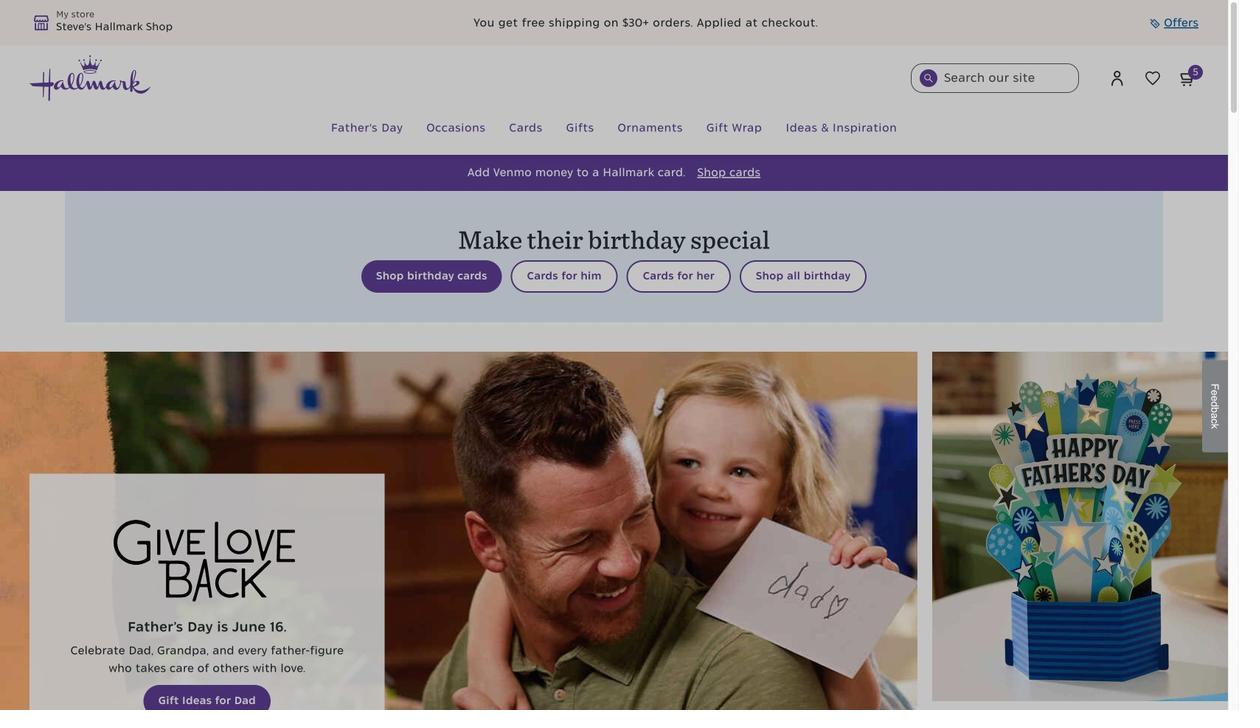 Task type: locate. For each thing, give the bounding box(es) containing it.
hallmark logo image
[[30, 55, 151, 101]]

None search field
[[911, 63, 1080, 93]]



Task type: vqa. For each thing, say whether or not it's contained in the screenshot.
5 & UP (132)
no



Task type: describe. For each thing, give the bounding box(es) containing it.
search image
[[925, 74, 934, 83]]

father carrying daughter on his back while she holds his card. image
[[0, 352, 918, 711]]

pop-up card with happy fathers day on it. image
[[933, 352, 1229, 702]]

main menu. menu bar
[[30, 102, 1199, 155]]



